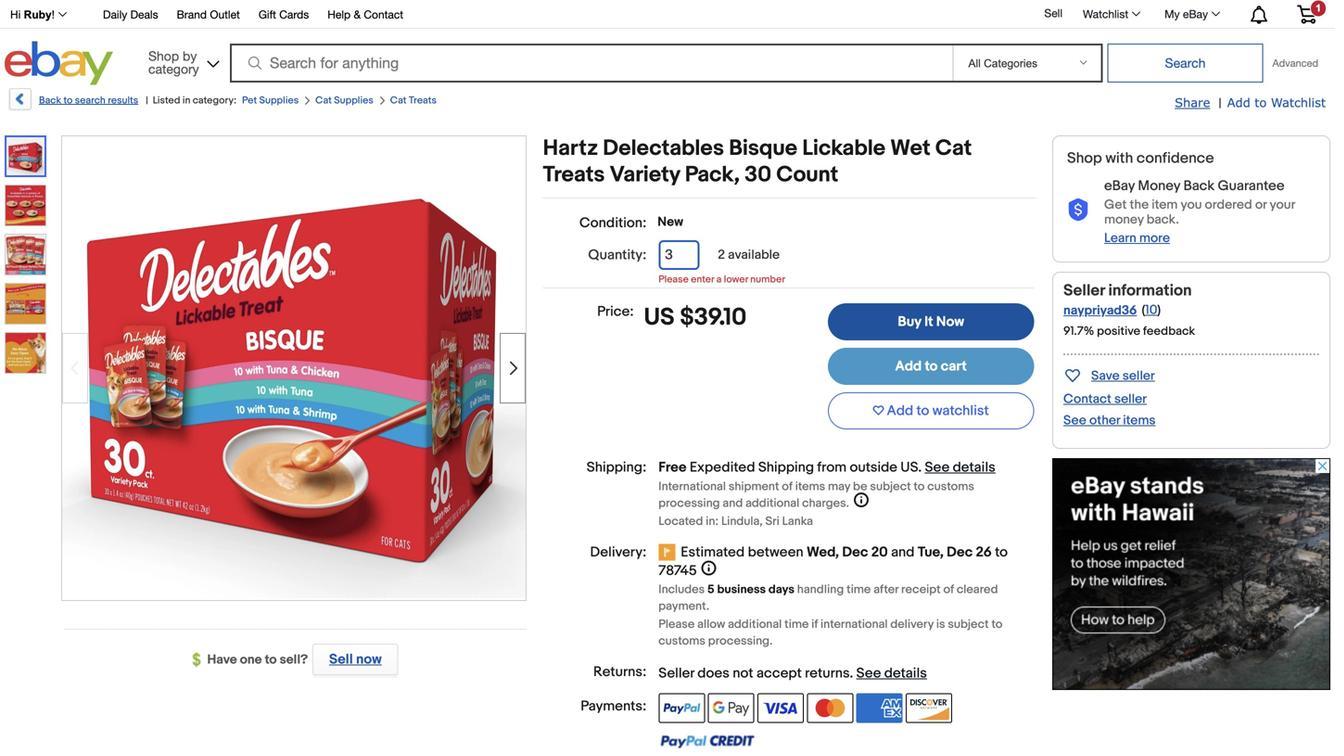 Task type: describe. For each thing, give the bounding box(es) containing it.
returns
[[805, 665, 850, 682]]

google pay image
[[708, 694, 755, 723]]

american express image
[[857, 694, 903, 723]]

listed
[[153, 95, 180, 107]]

learn more link
[[1105, 230, 1171, 246]]

please for please enter a lower number
[[659, 274, 689, 286]]

see inside contact seller see other items
[[1064, 413, 1087, 429]]

buy it now
[[898, 314, 965, 330]]

price:
[[598, 303, 634, 320]]

my ebay link
[[1155, 3, 1229, 25]]

$39.10
[[680, 303, 747, 332]]

contact inside contact seller see other items
[[1064, 391, 1112, 407]]

picture 3 of 5 image
[[6, 235, 45, 275]]

cat for cat supplies
[[316, 95, 332, 107]]

or
[[1256, 197, 1268, 213]]

cat for cat treats
[[390, 95, 407, 107]]

advanced
[[1273, 57, 1319, 69]]

none submit inside shop by category banner
[[1108, 44, 1264, 83]]

if
[[812, 617, 818, 632]]

sri
[[766, 514, 780, 529]]

78745
[[659, 563, 697, 579]]

after
[[874, 583, 899, 597]]

91.7%
[[1064, 324, 1095, 339]]

add inside share | add to watchlist
[[1228, 95, 1251, 109]]

supplies for pet supplies
[[259, 95, 299, 107]]

cart
[[941, 358, 967, 375]]

advertisement region
[[1053, 458, 1331, 690]]

save
[[1092, 368, 1120, 384]]

help & contact link
[[328, 5, 404, 26]]

add to cart link
[[828, 348, 1035, 385]]

subject inside the international shipment of items may be subject to customs processing and additional charges.
[[871, 480, 912, 494]]

international
[[821, 617, 888, 632]]

shipping:
[[587, 459, 647, 476]]

one
[[240, 652, 262, 668]]

learn
[[1105, 230, 1137, 246]]

add for add to watchlist
[[887, 403, 914, 419]]

customs inside the international shipment of items may be subject to customs processing and additional charges.
[[928, 480, 975, 494]]

more
[[1140, 230, 1171, 246]]

daily
[[103, 8, 127, 21]]

now
[[356, 651, 382, 668]]

count
[[777, 162, 839, 188]]

additional inside please allow additional time if international delivery is subject to customs processing.
[[728, 617, 782, 632]]

category
[[148, 61, 199, 77]]

of inside the international shipment of items may be subject to customs processing and additional charges.
[[782, 480, 793, 494]]

wet
[[891, 135, 931, 162]]

estimated between wed, dec 20 and tue, dec 26 to 78745
[[659, 544, 1008, 579]]

items inside the international shipment of items may be subject to customs processing and additional charges.
[[796, 480, 826, 494]]

help & contact
[[328, 8, 404, 21]]

accept
[[757, 665, 802, 682]]

daily deals link
[[103, 5, 158, 26]]

shop for shop with confidence
[[1068, 149, 1103, 167]]

charges.
[[803, 496, 850, 511]]

between
[[748, 544, 804, 561]]

to inside please allow additional time if international delivery is subject to customs processing.
[[992, 617, 1003, 632]]

naypriyad36 link
[[1064, 303, 1138, 319]]

international
[[659, 480, 726, 494]]

business
[[718, 583, 766, 597]]

it
[[925, 314, 934, 330]]

gift cards
[[259, 8, 309, 21]]

pet
[[242, 95, 257, 107]]

add for add to cart
[[896, 358, 922, 375]]

Quantity: text field
[[659, 240, 700, 270]]

2
[[718, 247, 726, 263]]

watchlist inside account navigation
[[1084, 7, 1129, 20]]

deals
[[130, 8, 158, 21]]

cleared
[[957, 583, 999, 597]]

customs inside please allow additional time if international delivery is subject to customs processing.
[[659, 634, 706, 649]]

save seller button
[[1064, 365, 1156, 386]]

hartz delectables bisque lickable wet cat treats variety pack, 30 count
[[543, 135, 972, 188]]

wed,
[[807, 544, 840, 561]]

tue,
[[918, 544, 944, 561]]

enter
[[691, 274, 715, 286]]

20
[[872, 544, 888, 561]]

to inside button
[[917, 403, 930, 419]]

to inside share | add to watchlist
[[1255, 95, 1268, 109]]

to inside estimated between wed, dec 20 and tue, dec 26 to 78745
[[996, 544, 1008, 561]]

delivery
[[891, 617, 934, 632]]

time inside handling time after receipt of cleared payment.
[[847, 583, 871, 597]]

items inside contact seller see other items
[[1124, 413, 1156, 429]]

number
[[751, 274, 786, 286]]

hi ruby !
[[10, 8, 55, 21]]

ruby
[[24, 8, 52, 21]]

add to watchlist button
[[828, 392, 1035, 430]]

bisque
[[729, 135, 798, 162]]

picture 1 of 5 image
[[6, 137, 45, 175]]

sell for sell
[[1045, 7, 1063, 20]]

seller does not accept returns . see details
[[659, 665, 928, 682]]

additional inside the international shipment of items may be subject to customs processing and additional charges.
[[746, 496, 800, 511]]

ordered
[[1206, 197, 1253, 213]]

in
[[183, 95, 191, 107]]

gift
[[259, 8, 276, 21]]

watchlist link
[[1073, 3, 1150, 25]]

brand outlet
[[177, 8, 240, 21]]

add to cart
[[896, 358, 967, 375]]

gift cards link
[[259, 5, 309, 26]]

positive
[[1098, 324, 1141, 339]]

0 vertical spatial details
[[953, 459, 996, 476]]

guarantee
[[1219, 178, 1285, 194]]

1 vertical spatial details
[[885, 665, 928, 682]]

time inside please allow additional time if international delivery is subject to customs processing.
[[785, 617, 809, 632]]

us $39.10 main content
[[543, 135, 1037, 754]]

1 vertical spatial see details link
[[857, 665, 928, 682]]

of inside handling time after receipt of cleared payment.
[[944, 583, 955, 597]]

shop by category button
[[140, 41, 224, 81]]

share
[[1176, 95, 1211, 109]]

0 horizontal spatial .
[[850, 665, 854, 682]]

to inside the international shipment of items may be subject to customs processing and additional charges.
[[914, 480, 925, 494]]

subject inside please allow additional time if international delivery is subject to customs processing.
[[948, 617, 989, 632]]

account navigation
[[0, 0, 1331, 29]]

lower
[[724, 274, 749, 286]]

paypal credit image
[[659, 734, 755, 749]]

add to watchlist link
[[1228, 95, 1327, 111]]

discover image
[[906, 694, 953, 723]]

sell for sell now
[[329, 651, 353, 668]]

days
[[769, 583, 795, 597]]

ebay inside ebay money back guarantee get the item you ordered or your money back. learn more
[[1105, 178, 1136, 194]]

watchlist inside share | add to watchlist
[[1272, 95, 1327, 109]]

pet supplies link
[[242, 95, 299, 107]]

includes 5 business days
[[659, 583, 795, 597]]

hartz
[[543, 135, 598, 162]]

5
[[708, 583, 715, 597]]

visa image
[[758, 694, 804, 723]]

and inside estimated between wed, dec 20 and tue, dec 26 to 78745
[[892, 544, 915, 561]]

to left cart
[[925, 358, 938, 375]]

your
[[1270, 197, 1296, 213]]

please for please allow additional time if international delivery is subject to customs processing.
[[659, 617, 695, 632]]

a
[[717, 274, 722, 286]]

hartz delectables bisque lickable wet cat treats variety pack, 30 count - picture 1 of 5 image
[[62, 134, 526, 598]]

2 dec from the left
[[947, 544, 973, 561]]

sell link
[[1037, 7, 1072, 20]]



Task type: vqa. For each thing, say whether or not it's contained in the screenshot.
back.
yes



Task type: locate. For each thing, give the bounding box(es) containing it.
back to search results
[[39, 95, 138, 107]]

located in: lindula, sri lanka
[[659, 514, 814, 529]]

daily deals
[[103, 8, 158, 21]]

seller for save
[[1123, 368, 1156, 384]]

1 vertical spatial items
[[796, 480, 826, 494]]

shop for shop by category
[[148, 48, 179, 64]]

please down payment.
[[659, 617, 695, 632]]

supplies left cat treats link at the left of page
[[334, 95, 374, 107]]

1 vertical spatial add
[[896, 358, 922, 375]]

0 vertical spatial treats
[[409, 95, 437, 107]]

1 horizontal spatial customs
[[928, 480, 975, 494]]

back up you at top right
[[1184, 178, 1215, 194]]

(
[[1143, 302, 1146, 318]]

to right 'one'
[[265, 652, 277, 668]]

cat right wet
[[936, 135, 972, 162]]

sell?
[[280, 652, 308, 668]]

shop inside shop by category
[[148, 48, 179, 64]]

you
[[1181, 197, 1203, 213]]

payments:
[[581, 698, 647, 715]]

category:
[[193, 95, 237, 107]]

1 horizontal spatial sell
[[1045, 7, 1063, 20]]

returns:
[[594, 664, 647, 681]]

in:
[[706, 514, 719, 529]]

0 vertical spatial please
[[659, 274, 689, 286]]

of down shipping
[[782, 480, 793, 494]]

0 horizontal spatial watchlist
[[1084, 7, 1129, 20]]

1 supplies from the left
[[259, 95, 299, 107]]

the
[[1130, 197, 1150, 213]]

0 horizontal spatial subject
[[871, 480, 912, 494]]

picture 2 of 5 image
[[6, 186, 45, 225]]

us $39.10
[[644, 303, 747, 332]]

2 available
[[718, 247, 780, 263]]

0 vertical spatial seller
[[1123, 368, 1156, 384]]

dollar sign image
[[193, 653, 207, 668]]

variety
[[610, 162, 681, 188]]

| left the listed
[[146, 95, 148, 107]]

shop by category banner
[[0, 0, 1331, 90]]

money
[[1139, 178, 1181, 194]]

1 horizontal spatial dec
[[947, 544, 973, 561]]

1 horizontal spatial seller
[[1064, 281, 1106, 301]]

1 horizontal spatial shop
[[1068, 149, 1103, 167]]

us right outside
[[901, 459, 919, 476]]

1 horizontal spatial details
[[953, 459, 996, 476]]

0 horizontal spatial details
[[885, 665, 928, 682]]

additional up 'sri'
[[746, 496, 800, 511]]

0 horizontal spatial treats
[[409, 95, 437, 107]]

0 vertical spatial contact
[[364, 8, 404, 21]]

1 dec from the left
[[843, 544, 869, 561]]

seller inside us $39.10 main content
[[659, 665, 695, 682]]

delivery alert flag image
[[659, 544, 681, 563]]

0 vertical spatial additional
[[746, 496, 800, 511]]

see details link down watchlist
[[925, 459, 996, 476]]

0 horizontal spatial customs
[[659, 634, 706, 649]]

available
[[728, 247, 780, 263]]

cards
[[279, 8, 309, 21]]

sell left watchlist link
[[1045, 7, 1063, 20]]

1 vertical spatial .
[[850, 665, 854, 682]]

seller up naypriyad36 link
[[1064, 281, 1106, 301]]

1 horizontal spatial cat
[[390, 95, 407, 107]]

seller
[[1064, 281, 1106, 301], [659, 665, 695, 682]]

back
[[39, 95, 61, 107], [1184, 178, 1215, 194]]

outlet
[[210, 8, 240, 21]]

add right share
[[1228, 95, 1251, 109]]

0 vertical spatial of
[[782, 480, 793, 494]]

details down watchlist
[[953, 459, 996, 476]]

items up "charges."
[[796, 480, 826, 494]]

buy it now link
[[828, 303, 1035, 340]]

supplies right pet
[[259, 95, 299, 107]]

1 vertical spatial ebay
[[1105, 178, 1136, 194]]

advanced link
[[1264, 45, 1328, 82]]

0 horizontal spatial sell
[[329, 651, 353, 668]]

sell left now
[[329, 651, 353, 668]]

seller up paypal image
[[659, 665, 695, 682]]

0 horizontal spatial see
[[857, 665, 882, 682]]

1 please from the top
[[659, 274, 689, 286]]

0 vertical spatial add
[[1228, 95, 1251, 109]]

treats inside "hartz delectables bisque lickable wet cat treats variety pack, 30 count"
[[543, 162, 605, 188]]

0 vertical spatial customs
[[928, 480, 975, 494]]

1 vertical spatial time
[[785, 617, 809, 632]]

add inside button
[[887, 403, 914, 419]]

subject
[[871, 480, 912, 494], [948, 617, 989, 632]]

1 horizontal spatial contact
[[1064, 391, 1112, 407]]

treats up condition:
[[543, 162, 605, 188]]

customs up tue,
[[928, 480, 975, 494]]

includes
[[659, 583, 705, 597]]

contact
[[364, 8, 404, 21], [1064, 391, 1112, 407]]

back left search at top
[[39, 95, 61, 107]]

1 vertical spatial seller
[[659, 665, 695, 682]]

. right outside
[[919, 459, 922, 476]]

0 horizontal spatial time
[[785, 617, 809, 632]]

1 horizontal spatial treats
[[543, 162, 605, 188]]

does
[[698, 665, 730, 682]]

0 horizontal spatial back
[[39, 95, 61, 107]]

payment.
[[659, 599, 710, 614]]

of right receipt
[[944, 583, 955, 597]]

see
[[1064, 413, 1087, 429], [925, 459, 950, 476], [857, 665, 882, 682]]

watchlist down advanced at the top
[[1272, 95, 1327, 109]]

cat supplies
[[316, 95, 374, 107]]

1 horizontal spatial .
[[919, 459, 922, 476]]

0 vertical spatial sell
[[1045, 7, 1063, 20]]

back inside ebay money back guarantee get the item you ordered or your money back. learn more
[[1184, 178, 1215, 194]]

search
[[75, 95, 106, 107]]

1 vertical spatial of
[[944, 583, 955, 597]]

save seller
[[1092, 368, 1156, 384]]

1 vertical spatial see
[[925, 459, 950, 476]]

share | add to watchlist
[[1176, 95, 1327, 111]]

0 vertical spatial watchlist
[[1084, 7, 1129, 20]]

0 vertical spatial items
[[1124, 413, 1156, 429]]

see other items link
[[1064, 413, 1156, 429]]

to left search at top
[[63, 95, 73, 107]]

)
[[1158, 302, 1162, 318]]

sell inside account navigation
[[1045, 7, 1063, 20]]

shop left by
[[148, 48, 179, 64]]

condition:
[[580, 215, 647, 231]]

and inside the international shipment of items may be subject to customs processing and additional charges.
[[723, 496, 743, 511]]

0 horizontal spatial supplies
[[259, 95, 299, 107]]

treats
[[409, 95, 437, 107], [543, 162, 605, 188]]

free expedited shipping from outside us . see details
[[659, 459, 996, 476]]

contact right & on the left top of the page
[[364, 8, 404, 21]]

seller right the save on the right
[[1123, 368, 1156, 384]]

1 vertical spatial watchlist
[[1272, 95, 1327, 109]]

ebay right my
[[1184, 7, 1209, 20]]

2 vertical spatial add
[[887, 403, 914, 419]]

master card image
[[807, 694, 854, 723]]

please inside please allow additional time if international delivery is subject to customs processing.
[[659, 617, 695, 632]]

2 supplies from the left
[[334, 95, 374, 107]]

10
[[1146, 302, 1158, 318]]

by
[[183, 48, 197, 64]]

add down add to cart link
[[887, 403, 914, 419]]

1 horizontal spatial subject
[[948, 617, 989, 632]]

cat right cat supplies link
[[390, 95, 407, 107]]

items
[[1124, 413, 1156, 429], [796, 480, 826, 494]]

items right other
[[1124, 413, 1156, 429]]

seller inside contact seller see other items
[[1115, 391, 1148, 407]]

dec left the 26
[[947, 544, 973, 561]]

1 vertical spatial treats
[[543, 162, 605, 188]]

0 horizontal spatial us
[[644, 303, 675, 332]]

0 vertical spatial ebay
[[1184, 7, 1209, 20]]

1 vertical spatial and
[[892, 544, 915, 561]]

2 please from the top
[[659, 617, 695, 632]]

cat right pet supplies link at top left
[[316, 95, 332, 107]]

1 vertical spatial shop
[[1068, 149, 1103, 167]]

and right 20
[[892, 544, 915, 561]]

0 horizontal spatial dec
[[843, 544, 869, 561]]

0 horizontal spatial shop
[[148, 48, 179, 64]]

see down add to watchlist
[[925, 459, 950, 476]]

to right the 26
[[996, 544, 1008, 561]]

customs down allow
[[659, 634, 706, 649]]

0 vertical spatial seller
[[1064, 281, 1106, 301]]

1 horizontal spatial supplies
[[334, 95, 374, 107]]

1 vertical spatial seller
[[1115, 391, 1148, 407]]

share button
[[1176, 95, 1211, 111]]

1 horizontal spatial ebay
[[1184, 7, 1209, 20]]

supplies
[[259, 95, 299, 107], [334, 95, 374, 107]]

0 horizontal spatial seller
[[659, 665, 695, 682]]

allow
[[698, 617, 726, 632]]

0 horizontal spatial and
[[723, 496, 743, 511]]

my ebay
[[1165, 7, 1209, 20]]

0 vertical spatial us
[[644, 303, 675, 332]]

to down cleared
[[992, 617, 1003, 632]]

1 horizontal spatial back
[[1184, 178, 1215, 194]]

Search for anything text field
[[233, 45, 949, 81]]

results
[[108, 95, 138, 107]]

1 horizontal spatial watchlist
[[1272, 95, 1327, 109]]

2 vertical spatial see
[[857, 665, 882, 682]]

additional up processing.
[[728, 617, 782, 632]]

processing.
[[709, 634, 773, 649]]

ebay up get
[[1105, 178, 1136, 194]]

with
[[1106, 149, 1134, 167]]

paypal image
[[659, 694, 705, 723]]

get
[[1105, 197, 1127, 213]]

2 horizontal spatial cat
[[936, 135, 972, 162]]

shop left with
[[1068, 149, 1103, 167]]

0 vertical spatial back
[[39, 95, 61, 107]]

0 vertical spatial see details link
[[925, 459, 996, 476]]

with details__icon image
[[1068, 199, 1090, 222]]

is
[[937, 617, 946, 632]]

us right the "price:"
[[644, 303, 675, 332]]

seller information naypriyad36 ( 10 ) 91.7% positive feedback
[[1064, 281, 1196, 339]]

supplies for cat supplies
[[334, 95, 374, 107]]

seller
[[1123, 368, 1156, 384], [1115, 391, 1148, 407]]

handling time after receipt of cleared payment.
[[659, 583, 999, 614]]

1 horizontal spatial items
[[1124, 413, 1156, 429]]

|
[[146, 95, 148, 107], [1219, 96, 1222, 111]]

subject down outside
[[871, 480, 912, 494]]

to right be
[[914, 480, 925, 494]]

0 horizontal spatial contact
[[364, 8, 404, 21]]

1 vertical spatial customs
[[659, 634, 706, 649]]

and up located in: lindula, sri lanka on the bottom of the page
[[723, 496, 743, 511]]

1 vertical spatial contact
[[1064, 391, 1112, 407]]

and
[[723, 496, 743, 511], [892, 544, 915, 561]]

see up american express image
[[857, 665, 882, 682]]

please down quantity: text box
[[659, 274, 689, 286]]

to left watchlist
[[917, 403, 930, 419]]

to down advanced link
[[1255, 95, 1268, 109]]

1 vertical spatial back
[[1184, 178, 1215, 194]]

time left the after
[[847, 583, 871, 597]]

shop
[[148, 48, 179, 64], [1068, 149, 1103, 167]]

subject right is
[[948, 617, 989, 632]]

seller for contact
[[1115, 391, 1148, 407]]

0 vertical spatial .
[[919, 459, 922, 476]]

0 vertical spatial and
[[723, 496, 743, 511]]

shop by category
[[148, 48, 199, 77]]

cat inside "hartz delectables bisque lickable wet cat treats variety pack, 30 count"
[[936, 135, 972, 162]]

time
[[847, 583, 871, 597], [785, 617, 809, 632]]

treats right cat supplies
[[409, 95, 437, 107]]

seller inside button
[[1123, 368, 1156, 384]]

see left other
[[1064, 413, 1087, 429]]

1 horizontal spatial and
[[892, 544, 915, 561]]

0 vertical spatial shop
[[148, 48, 179, 64]]

ebay inside account navigation
[[1184, 7, 1209, 20]]

quantity:
[[589, 247, 647, 263]]

buy
[[898, 314, 922, 330]]

watchlist right sell link
[[1084, 7, 1129, 20]]

back to search results link
[[7, 88, 138, 117]]

seller for seller information
[[1064, 281, 1106, 301]]

1 vertical spatial additional
[[728, 617, 782, 632]]

1 horizontal spatial |
[[1219, 96, 1222, 111]]

additional
[[746, 496, 800, 511], [728, 617, 782, 632]]

details up discover image on the bottom
[[885, 665, 928, 682]]

. up master card image
[[850, 665, 854, 682]]

watchlist
[[933, 403, 990, 419]]

add down buy
[[896, 358, 922, 375]]

contact seller link
[[1064, 391, 1148, 407]]

0 horizontal spatial cat
[[316, 95, 332, 107]]

1 horizontal spatial see
[[925, 459, 950, 476]]

1 horizontal spatial time
[[847, 583, 871, 597]]

1 horizontal spatial of
[[944, 583, 955, 597]]

sell now link
[[308, 644, 398, 675]]

1 vertical spatial subject
[[948, 617, 989, 632]]

1 vertical spatial us
[[901, 459, 919, 476]]

1 vertical spatial sell
[[329, 651, 353, 668]]

have
[[207, 652, 237, 668]]

pet supplies
[[242, 95, 299, 107]]

have one to sell?
[[207, 652, 308, 668]]

2 horizontal spatial see
[[1064, 413, 1087, 429]]

contact up other
[[1064, 391, 1112, 407]]

1 vertical spatial please
[[659, 617, 695, 632]]

1 horizontal spatial us
[[901, 459, 919, 476]]

dec left 20
[[843, 544, 869, 561]]

picture 4 of 5 image
[[6, 284, 45, 324]]

now
[[937, 314, 965, 330]]

picture 5 of 5 image
[[6, 333, 45, 373]]

| right share button
[[1219, 96, 1222, 111]]

seller inside seller information naypriyad36 ( 10 ) 91.7% positive feedback
[[1064, 281, 1106, 301]]

0 horizontal spatial ebay
[[1105, 178, 1136, 194]]

shipping
[[759, 459, 815, 476]]

None submit
[[1108, 44, 1264, 83]]

information
[[1109, 281, 1193, 301]]

receipt
[[902, 583, 941, 597]]

see details link up american express image
[[857, 665, 928, 682]]

confidence
[[1137, 149, 1215, 167]]

seller for seller does not accept returns
[[659, 665, 695, 682]]

time left if
[[785, 617, 809, 632]]

hi
[[10, 8, 21, 21]]

seller down save seller
[[1115, 391, 1148, 407]]

contact inside account navigation
[[364, 8, 404, 21]]

0 horizontal spatial items
[[796, 480, 826, 494]]

0 vertical spatial time
[[847, 583, 871, 597]]

0 vertical spatial subject
[[871, 480, 912, 494]]

0 horizontal spatial |
[[146, 95, 148, 107]]

0 vertical spatial see
[[1064, 413, 1087, 429]]

0 horizontal spatial of
[[782, 480, 793, 494]]

| inside share | add to watchlist
[[1219, 96, 1222, 111]]

26
[[976, 544, 992, 561]]



